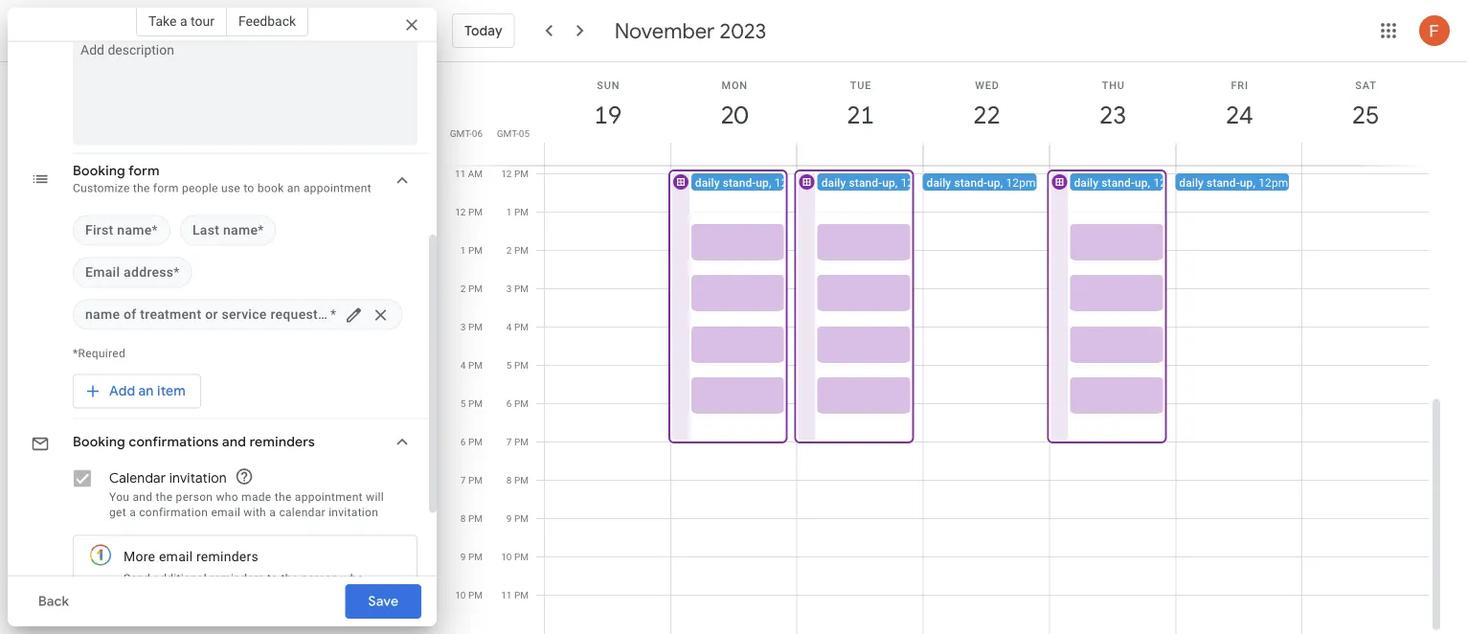 Task type: locate. For each thing, give the bounding box(es) containing it.
up down "friday, november 24" element
[[1241, 176, 1254, 189]]

2 booking from the top
[[73, 434, 125, 451]]

10 pm left 11 pm
[[455, 589, 483, 601]]

invitation down the booking confirmations and reminders
[[169, 470, 227, 488]]

gmt-
[[450, 127, 472, 139], [497, 127, 519, 139]]

up down wednesday, november 22 element
[[988, 176, 1001, 189]]

add
[[109, 383, 135, 401]]

0 vertical spatial appointment
[[304, 182, 372, 195]]

who up get
[[342, 572, 364, 585]]

feedback button
[[227, 6, 309, 36]]

0 horizontal spatial 3 pm
[[461, 321, 483, 333]]

10 up 11 pm
[[501, 551, 512, 562]]

24 column header
[[1176, 62, 1303, 165]]

booking for booking confirmations and reminders
[[73, 434, 125, 451]]

daily down 24 column header
[[1180, 176, 1205, 189]]

name right first
[[117, 223, 152, 239]]

list item containing first name
[[73, 216, 171, 246]]

1 horizontal spatial 7
[[507, 436, 512, 447]]

0 horizontal spatial email
[[159, 550, 193, 565]]

0 horizontal spatial 12 pm
[[455, 206, 483, 218]]

23 column header
[[1050, 62, 1177, 165]]

and right confirmations on the bottom of the page
[[222, 434, 246, 451]]

1 horizontal spatial 5 pm
[[507, 359, 529, 371]]

2
[[507, 244, 512, 256], [461, 283, 466, 294]]

daily down '23'
[[1075, 176, 1099, 189]]

who down booking confirmations and reminders dropdown button at the bottom left of page
[[216, 491, 238, 504]]

sun
[[597, 79, 620, 91]]

1 vertical spatial and
[[133, 491, 153, 504]]

stand- down thursday, november 23 element
[[1102, 176, 1135, 189]]

12 pm
[[501, 168, 529, 179], [455, 206, 483, 218]]

wed 22
[[973, 79, 1000, 131]]

1 horizontal spatial 11
[[501, 589, 512, 601]]

12pm down 20 column header
[[775, 176, 805, 189]]

1 vertical spatial 1
[[461, 244, 466, 256]]

1 horizontal spatial 4
[[507, 321, 512, 333]]

5
[[507, 359, 512, 371], [461, 398, 466, 409]]

0 horizontal spatial 6
[[461, 436, 466, 447]]

1 horizontal spatial with
[[244, 506, 266, 519]]

0 vertical spatial 9
[[507, 513, 512, 524]]

2 gmt- from the left
[[497, 127, 519, 139]]

daily down 21
[[822, 176, 847, 189]]

calendar
[[279, 506, 326, 519]]

4 up from the left
[[1135, 176, 1148, 189]]

12 pm down 11 am
[[455, 206, 483, 218]]

12 right am
[[501, 168, 512, 179]]

an inside button
[[139, 383, 154, 401]]

add an item button
[[73, 369, 201, 415]]

1 horizontal spatial gmt-
[[497, 127, 519, 139]]

5 pm
[[507, 359, 529, 371], [461, 398, 483, 409]]

before
[[248, 587, 283, 601]]

an right add in the left of the page
[[139, 383, 154, 401]]

6 pm
[[507, 398, 529, 409], [461, 436, 483, 447]]

daily stand-up , 12pm down monday, november 20 'element'
[[696, 176, 805, 189]]

0 vertical spatial 6 pm
[[507, 398, 529, 409]]

11
[[455, 168, 466, 179], [501, 589, 512, 601]]

friday, november 24 element
[[1218, 93, 1262, 137]]

fri
[[1232, 79, 1249, 91]]

0 vertical spatial booking
[[73, 163, 125, 180]]

,
[[769, 176, 772, 189], [896, 176, 898, 189], [1001, 176, 1004, 189], [1148, 176, 1151, 189], [1254, 176, 1256, 189]]

form up customize
[[129, 163, 160, 180]]

a left tour
[[180, 13, 187, 29]]

1 horizontal spatial 9
[[507, 513, 512, 524]]

0 vertical spatial made
[[242, 491, 272, 504]]

person
[[176, 491, 213, 504], [301, 572, 338, 585]]

a inside more email reminders send additional reminders to the person who made the appointment before the meeting. get this and more with a google one premium plan.
[[226, 603, 233, 616]]

0 vertical spatial with
[[244, 506, 266, 519]]

0 vertical spatial who
[[216, 491, 238, 504]]

1 horizontal spatial email
[[211, 506, 241, 519]]

0 vertical spatial person
[[176, 491, 213, 504]]

9
[[507, 513, 512, 524], [461, 551, 466, 562]]

the down additional
[[157, 587, 174, 601]]

daily down 20
[[696, 176, 720, 189]]

with inside more email reminders send additional reminders to the person who made the appointment before the meeting. get this and more with a google one premium plan.
[[201, 603, 223, 616]]

1 vertical spatial email
[[159, 550, 193, 565]]

0 vertical spatial 3 pm
[[507, 283, 529, 294]]

thursday, november 23 element
[[1092, 93, 1136, 137]]

1 horizontal spatial 2 pm
[[507, 244, 529, 256]]

grid containing 19
[[445, 62, 1445, 634]]

0 vertical spatial invitation
[[169, 470, 227, 488]]

form left people
[[153, 182, 179, 195]]

3
[[507, 283, 512, 294], [461, 321, 466, 333]]

last name *
[[193, 223, 264, 239]]

, down "friday, november 24" element
[[1254, 176, 1256, 189]]

treatment
[[140, 307, 202, 323]]

0 vertical spatial 8
[[507, 474, 512, 486]]

0 vertical spatial 4 pm
[[507, 321, 529, 333]]

0 horizontal spatial 4 pm
[[461, 359, 483, 371]]

person inside more email reminders send additional reminders to the person who made the appointment before the meeting. get this and more with a google one premium plan.
[[301, 572, 338, 585]]

1 vertical spatial 8 pm
[[461, 513, 483, 524]]

1 booking from the top
[[73, 163, 125, 180]]

3 pm
[[507, 283, 529, 294], [461, 321, 483, 333]]

1 , from the left
[[769, 176, 772, 189]]

0 horizontal spatial who
[[216, 491, 238, 504]]

, down 23 column header
[[1148, 176, 1151, 189]]

stand- down monday, november 20 'element'
[[723, 176, 756, 189]]

the right customize
[[133, 182, 150, 195]]

0 horizontal spatial 4
[[461, 359, 466, 371]]

invitation inside you and the person who made the appointment will get a confirmation email with a calendar invitation
[[329, 506, 379, 519]]

1 pm down gmt-05
[[507, 206, 529, 218]]

1 vertical spatial booking
[[73, 434, 125, 451]]

25 column header
[[1302, 62, 1430, 165]]

20 column header
[[671, 62, 798, 165]]

person inside you and the person who made the appointment will get a confirmation email with a calendar invitation
[[176, 491, 213, 504]]

reminders up "before"
[[210, 572, 264, 585]]

booking confirmations and reminders
[[73, 434, 315, 451]]

* right service
[[331, 307, 337, 323]]

up down tuesday, november 21 element
[[883, 176, 896, 189]]

1 vertical spatial 7 pm
[[461, 474, 483, 486]]

made down booking confirmations and reminders dropdown button at the bottom left of page
[[242, 491, 272, 504]]

gmt- right 06
[[497, 127, 519, 139]]

stand- down 22
[[955, 176, 988, 189]]

1 horizontal spatial 6
[[507, 398, 512, 409]]

12pm down wednesday, november 22 element
[[1007, 176, 1036, 189]]

11 pm
[[501, 589, 529, 601]]

to right use
[[244, 182, 254, 195]]

*
[[152, 223, 158, 239], [258, 223, 264, 239], [174, 265, 180, 281], [331, 307, 337, 323]]

an right book
[[287, 182, 300, 195]]

* up 'address'
[[152, 223, 158, 239]]

daily stand-up , 12pm down thursday, november 23 element
[[1075, 176, 1184, 189]]

1 vertical spatial an
[[139, 383, 154, 401]]

and
[[222, 434, 246, 451], [133, 491, 153, 504], [147, 603, 167, 616]]

booking inside booking form customize the form people use to book an appointment
[[73, 163, 125, 180]]

stand- down 24
[[1207, 176, 1241, 189]]

name for last name
[[223, 223, 258, 239]]

additional
[[154, 572, 207, 585]]

1 vertical spatial 12 pm
[[455, 206, 483, 218]]

Description text field
[[80, 42, 410, 138]]

2 up from the left
[[883, 176, 896, 189]]

person up meeting.
[[301, 572, 338, 585]]

10 pm
[[501, 551, 529, 562], [455, 589, 483, 601]]

daily down 22 "column header"
[[927, 176, 952, 189]]

and down calendar
[[133, 491, 153, 504]]

, down wednesday, november 22 element
[[1001, 176, 1004, 189]]

1 vertical spatial 5
[[461, 398, 466, 409]]

thu 23
[[1099, 79, 1126, 131]]

form
[[129, 163, 160, 180], [153, 182, 179, 195]]

0 horizontal spatial 5 pm
[[461, 398, 483, 409]]

daily stand-up , 12pm down 24
[[1180, 176, 1289, 189]]

sunday, november 19 element
[[586, 93, 630, 137]]

a left the google
[[226, 603, 233, 616]]

grid
[[445, 62, 1445, 634]]

calendar invitation
[[109, 470, 227, 488]]

11 for 11 am
[[455, 168, 466, 179]]

0 horizontal spatial with
[[201, 603, 223, 616]]

* down book
[[258, 223, 264, 239]]

0 vertical spatial form
[[129, 163, 160, 180]]

0 horizontal spatial 10 pm
[[455, 589, 483, 601]]

booking up calendar
[[73, 434, 125, 451]]

send
[[124, 572, 151, 585]]

made inside more email reminders send additional reminders to the person who made the appointment before the meeting. get this and more with a google one premium plan.
[[124, 587, 154, 601]]

1 vertical spatial to
[[267, 572, 278, 585]]

email
[[211, 506, 241, 519], [159, 550, 193, 565]]

, down 20 column header
[[769, 176, 772, 189]]

2 12pm from the left
[[901, 176, 931, 189]]

name
[[117, 223, 152, 239], [223, 223, 258, 239], [85, 307, 120, 323]]

0 horizontal spatial made
[[124, 587, 154, 601]]

1 gmt- from the left
[[450, 127, 472, 139]]

12 pm right am
[[501, 168, 529, 179]]

1 daily stand-up , 12pm from the left
[[696, 176, 805, 189]]

5 , from the left
[[1254, 176, 1256, 189]]

get
[[356, 587, 375, 601]]

12pm down 23 column header
[[1154, 176, 1184, 189]]

appointment right book
[[304, 182, 372, 195]]

sun 19
[[593, 79, 621, 131]]

1 vertical spatial with
[[201, 603, 223, 616]]

1 vertical spatial appointment
[[295, 491, 363, 504]]

name right last
[[223, 223, 258, 239]]

up down monday, november 20 'element'
[[756, 176, 769, 189]]

0 horizontal spatial 9
[[461, 551, 466, 562]]

reminders inside dropdown button
[[250, 434, 315, 451]]

with
[[244, 506, 266, 519], [201, 603, 223, 616]]

0 horizontal spatial person
[[176, 491, 213, 504]]

0 vertical spatial 3
[[507, 283, 512, 294]]

who
[[216, 491, 238, 504], [342, 572, 364, 585]]

6
[[507, 398, 512, 409], [461, 436, 466, 447]]

appointment inside more email reminders send additional reminders to the person who made the appointment before the meeting. get this and more with a google one premium plan.
[[177, 587, 245, 601]]

1 horizontal spatial an
[[287, 182, 300, 195]]

1 horizontal spatial 6 pm
[[507, 398, 529, 409]]

, down 21 column header
[[896, 176, 898, 189]]

person up "confirmation"
[[176, 491, 213, 504]]

1 vertical spatial made
[[124, 587, 154, 601]]

0 vertical spatial and
[[222, 434, 246, 451]]

a inside "button"
[[180, 13, 187, 29]]

0 horizontal spatial 7
[[461, 474, 466, 486]]

0 horizontal spatial 9 pm
[[461, 551, 483, 562]]

1 vertical spatial 10
[[455, 589, 466, 601]]

2023
[[720, 17, 767, 44]]

take a tour button
[[136, 6, 227, 36]]

email inside you and the person who made the appointment will get a confirmation email with a calendar invitation
[[211, 506, 241, 519]]

1 vertical spatial 11
[[501, 589, 512, 601]]

gmt- up 11 am
[[450, 127, 472, 139]]

1 down 11 am
[[461, 244, 466, 256]]

the up calendar at left
[[275, 491, 292, 504]]

3 stand- from the left
[[955, 176, 988, 189]]

email up additional
[[159, 550, 193, 565]]

0 vertical spatial an
[[287, 182, 300, 195]]

1 vertical spatial 8
[[461, 513, 466, 524]]

more
[[124, 550, 155, 565]]

reminders up you and the person who made the appointment will get a confirmation email with a calendar invitation
[[250, 434, 315, 451]]

1 pm down 11 am
[[461, 244, 483, 256]]

0 vertical spatial 2
[[507, 244, 512, 256]]

up down thursday, november 23 element
[[1135, 176, 1148, 189]]

address
[[124, 265, 174, 281]]

gmt- for 06
[[450, 127, 472, 139]]

0 horizontal spatial 10
[[455, 589, 466, 601]]

of
[[124, 307, 137, 323]]

1 horizontal spatial 5
[[507, 359, 512, 371]]

1 vertical spatial invitation
[[329, 506, 379, 519]]

booking up customize
[[73, 163, 125, 180]]

back
[[38, 593, 69, 610]]

list item
[[73, 216, 171, 246], [180, 216, 276, 246], [73, 258, 192, 288], [73, 300, 403, 331]]

7 pm
[[507, 436, 529, 447], [461, 474, 483, 486]]

0 vertical spatial 10 pm
[[501, 551, 529, 562]]

daily stand-up , 12pm down 22
[[927, 176, 1036, 189]]

a left calendar at left
[[270, 506, 276, 519]]

10
[[501, 551, 512, 562], [455, 589, 466, 601]]

8
[[507, 474, 512, 486], [461, 513, 466, 524]]

stand- down tuesday, november 21 element
[[849, 176, 883, 189]]

appointment inside booking form customize the form people use to book an appointment
[[304, 182, 372, 195]]

appointment up calendar at left
[[295, 491, 363, 504]]

appointment up more
[[177, 587, 245, 601]]

sat 25
[[1352, 79, 1379, 131]]

7
[[507, 436, 512, 447], [461, 474, 466, 486]]

stand-
[[723, 176, 756, 189], [849, 176, 883, 189], [955, 176, 988, 189], [1102, 176, 1135, 189], [1207, 176, 1241, 189]]

who inside you and the person who made the appointment will get a confirmation email with a calendar invitation
[[216, 491, 238, 504]]

0 vertical spatial 9 pm
[[507, 513, 529, 524]]

take a tour
[[148, 13, 215, 29]]

2 vertical spatial appointment
[[177, 587, 245, 601]]

1
[[507, 206, 512, 218], [461, 244, 466, 256]]

invitation down will
[[329, 506, 379, 519]]

1 horizontal spatial 3 pm
[[507, 283, 529, 294]]

reminders
[[250, 434, 315, 451], [196, 550, 259, 565], [210, 572, 264, 585]]

to
[[244, 182, 254, 195], [267, 572, 278, 585]]

12pm down "friday, november 24" element
[[1259, 176, 1289, 189]]

11 for 11 pm
[[501, 589, 512, 601]]

10 pm up 11 pm
[[501, 551, 529, 562]]

2 , from the left
[[896, 176, 898, 189]]

and right this
[[147, 603, 167, 616]]

with inside you and the person who made the appointment will get a confirmation email with a calendar invitation
[[244, 506, 266, 519]]

10 left 11 pm
[[455, 589, 466, 601]]

19 column header
[[544, 62, 672, 165]]

made down the send
[[124, 587, 154, 601]]

0 vertical spatial email
[[211, 506, 241, 519]]

booking inside booking confirmations and reminders dropdown button
[[73, 434, 125, 451]]

invitation
[[169, 470, 227, 488], [329, 506, 379, 519]]

made inside you and the person who made the appointment will get a confirmation email with a calendar invitation
[[242, 491, 272, 504]]

with right more
[[201, 603, 223, 616]]

1 horizontal spatial invitation
[[329, 506, 379, 519]]

05
[[519, 127, 530, 139]]

12 down 11 am
[[455, 206, 466, 218]]

1 horizontal spatial made
[[242, 491, 272, 504]]

to up "before"
[[267, 572, 278, 585]]

you
[[109, 491, 130, 504]]

1 vertical spatial 2 pm
[[461, 283, 483, 294]]

plan.
[[353, 603, 379, 616]]

0 horizontal spatial 8
[[461, 513, 466, 524]]

1 vertical spatial 4 pm
[[461, 359, 483, 371]]

who inside more email reminders send additional reminders to the person who made the appointment before the meeting. get this and more with a google one premium plan.
[[342, 572, 364, 585]]

0 horizontal spatial 3
[[461, 321, 466, 333]]

12
[[501, 168, 512, 179], [455, 206, 466, 218]]

wednesday, november 22 element
[[965, 93, 1009, 137]]

the inside booking form customize the form people use to book an appointment
[[133, 182, 150, 195]]

12pm down 21 column header
[[901, 176, 931, 189]]

daily stand-up , 12pm down tuesday, november 21 element
[[822, 176, 931, 189]]

0 vertical spatial 2 pm
[[507, 244, 529, 256]]

0 vertical spatial reminders
[[250, 434, 315, 451]]

4
[[507, 321, 512, 333], [461, 359, 466, 371]]

this
[[124, 603, 144, 616]]

reminders up additional
[[196, 550, 259, 565]]

1 down gmt-05
[[507, 206, 512, 218]]

4 daily from the left
[[1075, 176, 1099, 189]]

1 vertical spatial 1 pm
[[461, 244, 483, 256]]

0 horizontal spatial to
[[244, 182, 254, 195]]

20
[[720, 99, 747, 131]]

0 vertical spatial 7 pm
[[507, 436, 529, 447]]

requested
[[271, 307, 333, 323]]

email right "confirmation"
[[211, 506, 241, 519]]

* up treatment at the left of page
[[174, 265, 180, 281]]

1 vertical spatial 10 pm
[[455, 589, 483, 601]]

0 horizontal spatial gmt-
[[450, 127, 472, 139]]

1 vertical spatial who
[[342, 572, 364, 585]]

with left calendar at left
[[244, 506, 266, 519]]

booking
[[73, 163, 125, 180], [73, 434, 125, 451]]

booking for booking form customize the form people use to book an appointment
[[73, 163, 125, 180]]



Task type: vqa. For each thing, say whether or not it's contained in the screenshot.
top NCAA
no



Task type: describe. For each thing, give the bounding box(es) containing it.
5 stand- from the left
[[1207, 176, 1241, 189]]

25
[[1352, 99, 1379, 131]]

name of treatment or service requested *
[[85, 307, 337, 323]]

0 vertical spatial 5
[[507, 359, 512, 371]]

list item containing name of treatment or service requested
[[73, 300, 403, 331]]

a right get
[[130, 506, 136, 519]]

0 horizontal spatial 6 pm
[[461, 436, 483, 447]]

1 vertical spatial 4
[[461, 359, 466, 371]]

* for first name
[[152, 223, 158, 239]]

gmt- for 05
[[497, 127, 519, 139]]

0 vertical spatial 6
[[507, 398, 512, 409]]

1 vertical spatial form
[[153, 182, 179, 195]]

21 column header
[[797, 62, 924, 165]]

will
[[366, 491, 384, 504]]

gmt-06
[[450, 127, 483, 139]]

gmt-05
[[497, 127, 530, 139]]

0 vertical spatial 1 pm
[[507, 206, 529, 218]]

1 12pm from the left
[[775, 176, 805, 189]]

november
[[615, 17, 715, 44]]

today
[[465, 22, 503, 39]]

list item containing last name
[[180, 216, 276, 246]]

3 up from the left
[[988, 176, 1001, 189]]

0 horizontal spatial 12
[[455, 206, 466, 218]]

calendar
[[109, 470, 166, 488]]

add an item
[[109, 383, 186, 401]]

4 stand- from the left
[[1102, 176, 1135, 189]]

feedback
[[238, 13, 296, 29]]

am
[[468, 168, 483, 179]]

1 horizontal spatial 7 pm
[[507, 436, 529, 447]]

tue 21
[[846, 79, 874, 131]]

0 vertical spatial 4
[[507, 321, 512, 333]]

mon
[[722, 79, 748, 91]]

google
[[236, 603, 274, 616]]

1 up from the left
[[756, 176, 769, 189]]

1 horizontal spatial 4 pm
[[507, 321, 529, 333]]

november 2023
[[615, 17, 767, 44]]

tour
[[191, 13, 215, 29]]

3 daily stand-up , 12pm from the left
[[927, 176, 1036, 189]]

* for last name
[[258, 223, 264, 239]]

0 horizontal spatial 2
[[461, 283, 466, 294]]

0 horizontal spatial 7 pm
[[461, 474, 483, 486]]

5 up from the left
[[1241, 176, 1254, 189]]

saturday, november 25 element
[[1344, 93, 1389, 137]]

item
[[157, 383, 186, 401]]

first name *
[[85, 223, 158, 239]]

19
[[593, 99, 621, 131]]

and inside dropdown button
[[222, 434, 246, 451]]

2 vertical spatial reminders
[[210, 572, 264, 585]]

email
[[85, 265, 120, 281]]

booking form customize the form people use to book an appointment
[[73, 163, 372, 195]]

1 vertical spatial 6
[[461, 436, 466, 447]]

thu
[[1103, 79, 1126, 91]]

mon 20
[[720, 79, 748, 131]]

service
[[222, 307, 267, 323]]

name left of
[[85, 307, 120, 323]]

sat
[[1356, 79, 1378, 91]]

5 daily from the left
[[1180, 176, 1205, 189]]

an inside booking form customize the form people use to book an appointment
[[287, 182, 300, 195]]

06
[[472, 127, 483, 139]]

1 horizontal spatial 10
[[501, 551, 512, 562]]

3 daily from the left
[[927, 176, 952, 189]]

or
[[205, 307, 218, 323]]

confirmations
[[129, 434, 219, 451]]

tue
[[851, 79, 872, 91]]

list item containing email address
[[73, 258, 192, 288]]

people
[[182, 182, 218, 195]]

monday, november 20 element
[[713, 93, 757, 137]]

more
[[170, 603, 197, 616]]

1 horizontal spatial 12
[[501, 168, 512, 179]]

1 horizontal spatial 9 pm
[[507, 513, 529, 524]]

first
[[85, 223, 114, 239]]

22
[[973, 99, 1000, 131]]

* for email address
[[174, 265, 180, 281]]

wed
[[976, 79, 1000, 91]]

book
[[258, 182, 284, 195]]

1 vertical spatial 9
[[461, 551, 466, 562]]

0 vertical spatial 5 pm
[[507, 359, 529, 371]]

1 vertical spatial reminders
[[196, 550, 259, 565]]

1 daily from the left
[[696, 176, 720, 189]]

tuesday, november 21 element
[[839, 93, 883, 137]]

to inside more email reminders send additional reminders to the person who made the appointment before the meeting. get this and more with a google one premium plan.
[[267, 572, 278, 585]]

1 horizontal spatial 1
[[507, 206, 512, 218]]

one
[[277, 603, 298, 616]]

customize
[[73, 182, 130, 195]]

0 horizontal spatial invitation
[[169, 470, 227, 488]]

email address *
[[85, 265, 180, 281]]

and inside more email reminders send additional reminders to the person who made the appointment before the meeting. get this and more with a google one premium plan.
[[147, 603, 167, 616]]

1 vertical spatial 3
[[461, 321, 466, 333]]

11 am
[[455, 168, 483, 179]]

21
[[846, 99, 874, 131]]

name for first name
[[117, 223, 152, 239]]

3 12pm from the left
[[1007, 176, 1036, 189]]

you and the person who made the appointment will get a confirmation email with a calendar invitation
[[109, 491, 384, 519]]

0 vertical spatial 7
[[507, 436, 512, 447]]

0 horizontal spatial 1 pm
[[461, 244, 483, 256]]

1 horizontal spatial 12 pm
[[501, 168, 529, 179]]

the up "before"
[[281, 572, 298, 585]]

4 daily stand-up , 12pm from the left
[[1075, 176, 1184, 189]]

email inside more email reminders send additional reminders to the person who made the appointment before the meeting. get this and more with a google one premium plan.
[[159, 550, 193, 565]]

back button
[[23, 579, 84, 625]]

today button
[[452, 8, 515, 54]]

to inside booking form customize the form people use to book an appointment
[[244, 182, 254, 195]]

*required
[[73, 347, 126, 360]]

1 horizontal spatial 10 pm
[[501, 551, 529, 562]]

meeting.
[[306, 587, 353, 601]]

0 vertical spatial 8 pm
[[507, 474, 529, 486]]

1 vertical spatial 7
[[461, 474, 466, 486]]

23
[[1099, 99, 1126, 131]]

last
[[193, 223, 220, 239]]

1 horizontal spatial 8
[[507, 474, 512, 486]]

get
[[109, 506, 126, 519]]

1 horizontal spatial 3
[[507, 283, 512, 294]]

booking confirmations and reminders button
[[65, 424, 425, 458]]

take
[[148, 13, 177, 29]]

appointment inside you and the person who made the appointment will get a confirmation email with a calendar invitation
[[295, 491, 363, 504]]

fri 24
[[1225, 79, 1253, 131]]

22 column header
[[923, 62, 1051, 165]]

3 , from the left
[[1001, 176, 1004, 189]]

0 horizontal spatial 5
[[461, 398, 466, 409]]

more email reminders send additional reminders to the person who made the appointment before the meeting. get this and more with a google one premium plan.
[[124, 550, 379, 616]]

the up one
[[286, 587, 303, 601]]

5 12pm from the left
[[1259, 176, 1289, 189]]

use
[[221, 182, 241, 195]]

4 , from the left
[[1148, 176, 1151, 189]]

2 daily stand-up , 12pm from the left
[[822, 176, 931, 189]]

0 horizontal spatial 8 pm
[[461, 513, 483, 524]]

4 12pm from the left
[[1154, 176, 1184, 189]]

the up "confirmation"
[[156, 491, 173, 504]]

1 stand- from the left
[[723, 176, 756, 189]]

24
[[1225, 99, 1253, 131]]

5 daily stand-up , 12pm from the left
[[1180, 176, 1289, 189]]

and inside you and the person who made the appointment will get a confirmation email with a calendar invitation
[[133, 491, 153, 504]]

confirmation
[[139, 506, 208, 519]]

premium
[[302, 603, 350, 616]]

2 daily from the left
[[822, 176, 847, 189]]

2 stand- from the left
[[849, 176, 883, 189]]



